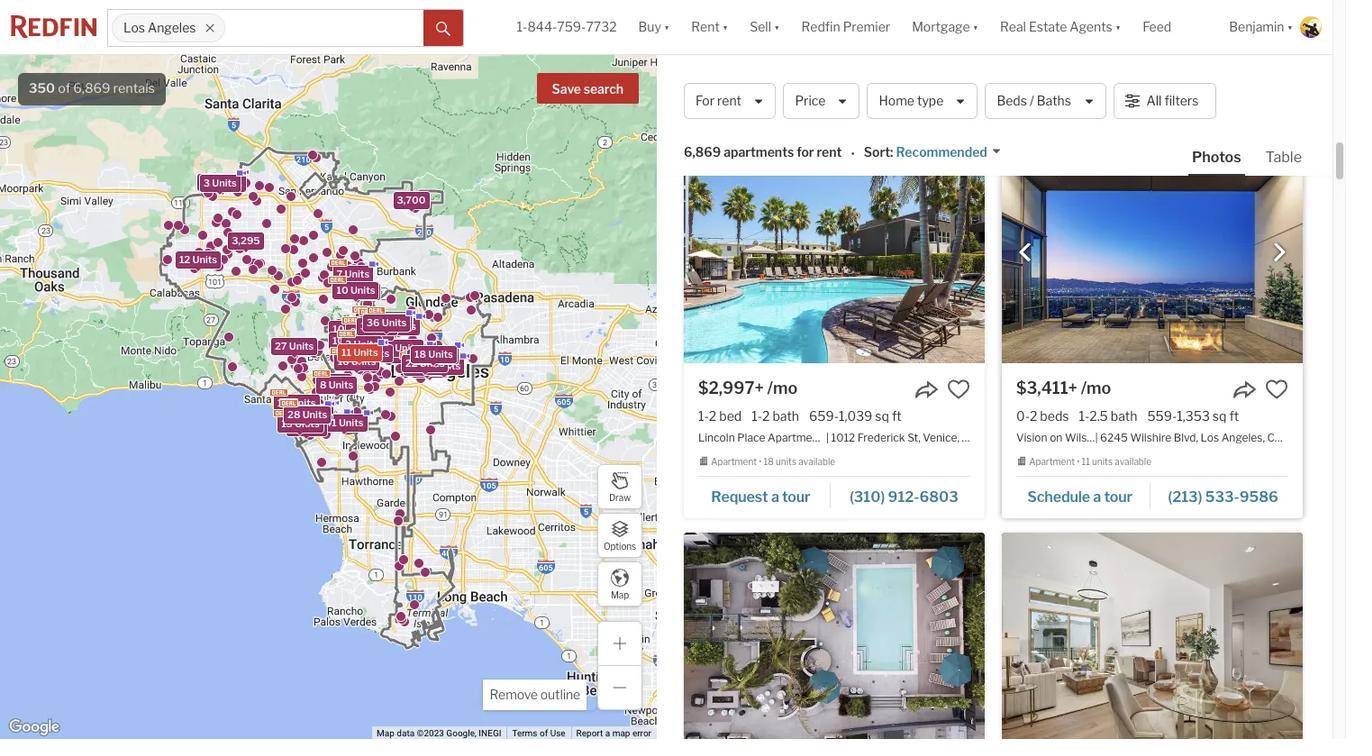 Task type: describe. For each thing, give the bounding box(es) containing it.
bed for 1-2 bed
[[720, 408, 742, 423]]

buy
[[639, 19, 662, 35]]

90291
[[980, 431, 1013, 444]]

19 units
[[338, 284, 376, 297]]

1 vertical spatial angeles,
[[1222, 431, 1266, 444]]

$3,411+ /mo
[[1017, 378, 1112, 397]]

save search button
[[537, 73, 639, 104]]

12 units
[[179, 253, 217, 266]]

1 vertical spatial 7
[[394, 347, 400, 360]]

©2023
[[417, 729, 444, 738]]

map for map
[[611, 589, 629, 600]]

0 vertical spatial angeles,
[[1139, 39, 1182, 52]]

ft for 644-1,895 sq ft
[[1220, 16, 1230, 31]]

buy ▾ button
[[639, 0, 670, 54]]

1 horizontal spatial 5
[[427, 359, 434, 372]]

draw
[[609, 492, 631, 503]]

a for (213) 533-9464
[[1094, 97, 1102, 114]]

2.5 for 1-3 bed
[[763, 16, 782, 31]]

price button
[[784, 83, 861, 119]]

apartment for $2,997+ /mo
[[711, 456, 757, 467]]

(310) 912-6803
[[850, 489, 959, 506]]

sq for 1,895
[[1204, 16, 1218, 31]]

map button
[[598, 562, 643, 607]]

previous button image
[[1017, 243, 1035, 261]]

21
[[416, 348, 428, 361]]

1-844-759-7732
[[517, 19, 617, 35]]

buy ▾
[[639, 19, 670, 35]]

error
[[633, 729, 652, 738]]

bath for 659-
[[773, 408, 800, 423]]

644-1,895 sq ft
[[1138, 16, 1230, 31]]

price
[[796, 93, 826, 109]]

schedule a tour button for (213) 533-9586
[[1017, 483, 1151, 510]]

options
[[604, 541, 637, 551]]

photos button
[[1189, 148, 1263, 176]]

704-1,371 sq ft
[[821, 16, 910, 31]]

request a tour for (747) 202-5728
[[711, 97, 811, 114]]

32
[[366, 317, 379, 329]]

wilshire for 6245
[[1131, 431, 1172, 444]]

ft for 659-1,039 sq ft
[[892, 408, 902, 423]]

benjamin
[[1230, 19, 1285, 35]]

912-
[[889, 489, 920, 506]]

1-2 bath
[[752, 408, 800, 423]]

(310)
[[850, 489, 886, 506]]

2 vertical spatial 3 units
[[345, 338, 378, 350]]

22 units
[[405, 357, 444, 370]]

0 vertical spatial 11
[[725, 153, 734, 164]]

agents
[[1071, 19, 1113, 35]]

0 vertical spatial 16 units
[[203, 176, 242, 189]]

draw button
[[598, 464, 643, 509]]

apartments
[[724, 145, 795, 160]]

41 units
[[325, 416, 363, 429]]

feed
[[1143, 19, 1172, 35]]

vision on wilshire
[[1017, 431, 1107, 444]]

google image
[[5, 716, 64, 739]]

request a tour button for (310) 912-6803
[[699, 483, 831, 510]]

11 units
[[341, 346, 378, 359]]

0 horizontal spatial 8
[[320, 378, 326, 391]]

ft for 559-1,353 sq ft
[[1230, 408, 1240, 423]]

2 for 1-3 bath
[[1030, 16, 1038, 31]]

28
[[287, 408, 300, 420]]

remove outline
[[490, 687, 581, 702]]

user photo image
[[1301, 16, 1323, 38]]

lincoln
[[699, 431, 735, 444]]

| for $2,997+ /mo
[[827, 431, 829, 444]]

los up the rentals
[[124, 20, 145, 36]]

bath for 704-
[[784, 16, 811, 31]]

available for $3,411+ /mo
[[1115, 456, 1152, 467]]

1 vertical spatial 25 units
[[304, 415, 344, 428]]

6245
[[1101, 431, 1129, 444]]

3033
[[1017, 39, 1045, 52]]

photo of 915 n la brea ave, los angeles, ca 90038 image
[[684, 533, 985, 739]]

sort :
[[864, 145, 894, 160]]

1-3 bed
[[699, 16, 743, 31]]

$2,997+
[[699, 378, 764, 397]]

premier
[[844, 19, 891, 35]]

0 horizontal spatial 5 units
[[356, 347, 389, 360]]

90010
[[1202, 39, 1237, 52]]

estate
[[1030, 19, 1068, 35]]

3033 wilshire blvd, los angeles, ca 90010
[[1017, 39, 1237, 52]]

all filters button
[[1114, 83, 1217, 119]]

1 vertical spatial 8 units
[[320, 378, 353, 391]]

rent ▾ button
[[692, 0, 729, 54]]

36 units
[[366, 316, 406, 328]]

photo of 6245 wilshire blvd, los angeles, ca 90048 image
[[1003, 141, 1304, 363]]

map region
[[0, 0, 748, 739]]

1 vertical spatial rent
[[955, 73, 1001, 96]]

0 vertical spatial 25
[[350, 325, 363, 337]]

sq for 1,371
[[883, 16, 897, 31]]

sell ▾ button
[[740, 0, 791, 54]]

google,
[[447, 729, 477, 738]]

0 vertical spatial 16
[[203, 176, 215, 189]]

844-
[[528, 19, 557, 35]]

units for $2,997+ /mo
[[776, 456, 797, 467]]

0 horizontal spatial 9 units
[[290, 421, 323, 434]]

angeles for los angeles apartments for rent
[[723, 73, 800, 96]]

favorite button checkbox for $2,997+ /mo
[[948, 377, 971, 401]]

for
[[696, 93, 715, 109]]

▾ for buy ▾
[[664, 19, 670, 35]]

rent ▾ button
[[681, 0, 740, 54]]

1 horizontal spatial 27 units
[[407, 360, 446, 373]]

rent inside 6,869 apartments for rent •
[[817, 145, 842, 160]]

21 units
[[416, 348, 455, 361]]

available for $2,997+ /mo
[[799, 456, 836, 467]]

report a map error link
[[577, 729, 652, 738]]

2,795
[[320, 376, 348, 388]]

/mo for $2,997+ /mo
[[768, 378, 798, 397]]

0 horizontal spatial 5
[[356, 347, 362, 360]]

a for (213) 533-9586
[[1094, 489, 1102, 506]]

redfin premier button
[[791, 0, 902, 54]]

beds / baths
[[998, 93, 1072, 109]]

frederick
[[858, 431, 906, 444]]

tour for (310) 912-6803
[[783, 489, 811, 506]]

1 vertical spatial 9
[[290, 421, 296, 434]]

1 horizontal spatial 5 units
[[427, 359, 461, 372]]

submit search image
[[437, 21, 451, 36]]

remove
[[490, 687, 538, 702]]

request for (747)
[[711, 97, 769, 114]]

ca for 90010
[[1185, 39, 1200, 52]]

los down 1,353
[[1201, 431, 1220, 444]]

0 horizontal spatial 7
[[336, 267, 342, 280]]

next button image
[[1271, 243, 1289, 261]]

0 vertical spatial for
[[923, 73, 951, 96]]

2 horizontal spatial ca
[[1268, 431, 1283, 444]]

1 vertical spatial 16
[[350, 342, 361, 354]]

0-2 beds for 1-2.5 bath
[[1017, 408, 1070, 423]]

a for (310) 912-6803
[[772, 489, 780, 506]]

▾ for sell ▾
[[775, 19, 780, 35]]

(747) 202-5728 link
[[830, 89, 971, 119]]

1 horizontal spatial apartment
[[768, 431, 823, 444]]

mins
[[736, 153, 760, 164]]

los down 1-3 bath
[[1118, 39, 1136, 52]]

4
[[375, 315, 381, 328]]

• inside 6,869 apartments for rent •
[[851, 146, 855, 161]]

2 vertical spatial 16 units
[[337, 355, 376, 368]]

5728
[[922, 97, 959, 114]]

ca for 90291
[[962, 431, 978, 444]]

(213) 533-9464
[[1169, 97, 1279, 114]]

2 vertical spatial 16
[[337, 355, 349, 368]]

bath for 559-
[[1111, 408, 1138, 423]]

2 up 'lincoln place apartment homes'
[[763, 408, 770, 423]]

(747)
[[849, 97, 885, 114]]

schedule a tour button for (213) 533-9464
[[1017, 91, 1151, 118]]

of for terms
[[540, 729, 548, 738]]

venice,
[[924, 431, 960, 444]]

2.5 for 0-2 beds
[[1090, 408, 1109, 423]]

schedule a tour for (213) 533-9464
[[1028, 97, 1133, 114]]

| for $3,411+ /mo
[[1096, 431, 1099, 444]]

st,
[[908, 431, 921, 444]]

1,371
[[850, 16, 880, 31]]

request a tour for (310) 912-6803
[[711, 489, 811, 506]]

704-
[[821, 16, 850, 31]]

rentals
[[113, 80, 155, 96]]

0- for 1-3 bath
[[1017, 16, 1031, 31]]



Task type: locate. For each thing, give the bounding box(es) containing it.
rent right for
[[718, 93, 742, 109]]

sq up frederick
[[876, 408, 890, 423]]

6803
[[920, 489, 959, 506]]

favorite button image up 90048 in the right of the page
[[1266, 377, 1289, 401]]

▾ left the user photo
[[1288, 19, 1294, 35]]

report a map error
[[577, 729, 652, 738]]

schedule for (213) 533-9586
[[1028, 489, 1091, 506]]

0 horizontal spatial angeles,
[[1139, 39, 1182, 52]]

0 vertical spatial blvd,
[[1091, 39, 1116, 52]]

644-
[[1138, 16, 1167, 31]]

terms
[[513, 729, 538, 738]]

1 vertical spatial (213)
[[1169, 489, 1203, 506]]

2.5 up the 6245
[[1090, 408, 1109, 423]]

2 favorite button checkbox from the left
[[1266, 377, 1289, 401]]

a down apartment • 18 units available
[[772, 489, 780, 506]]

available down homes
[[799, 456, 836, 467]]

1 beds from the top
[[1041, 16, 1070, 31]]

1 0-2 beds from the top
[[1017, 16, 1070, 31]]

•
[[851, 146, 855, 161], [759, 456, 762, 467], [1078, 456, 1080, 467]]

a
[[771, 97, 779, 114], [1094, 97, 1102, 114], [772, 489, 780, 506], [1094, 489, 1102, 506], [606, 729, 611, 738]]

2 vertical spatial 11
[[1082, 456, 1091, 467]]

0 vertical spatial request
[[711, 97, 769, 114]]

10 units
[[336, 284, 375, 297], [370, 313, 409, 326], [333, 322, 371, 335], [332, 334, 371, 347], [291, 406, 330, 419]]

7 units up "19 units"
[[336, 267, 369, 280]]

units down 'lincoln place apartment homes'
[[776, 456, 797, 467]]

1 vertical spatial bed
[[720, 408, 742, 423]]

2 horizontal spatial apartment
[[1030, 456, 1076, 467]]

• for $3,411+ /mo
[[1078, 456, 1080, 467]]

2 schedule from the top
[[1028, 489, 1091, 506]]

25 left 32
[[350, 325, 363, 337]]

0 horizontal spatial 27 units
[[274, 340, 314, 352]]

rent right buy ▾ in the left of the page
[[692, 19, 720, 35]]

deal
[[803, 153, 828, 164]]

(213) for (213) 533-9586
[[1169, 489, 1203, 506]]

recommended button
[[894, 144, 1002, 161]]

28 units
[[287, 408, 327, 420]]

2 horizontal spatial •
[[1078, 456, 1080, 467]]

| left the 6245
[[1096, 431, 1099, 444]]

0 horizontal spatial angeles
[[148, 20, 196, 36]]

1-2.5 bath for beds
[[1080, 408, 1138, 423]]

for right the ago at the top of the page
[[797, 145, 815, 160]]

apartment for $3,411+ /mo
[[1030, 456, 1076, 467]]

angeles, down 559-1,353 sq ft
[[1222, 431, 1266, 444]]

0 vertical spatial 27
[[274, 340, 287, 352]]

tour down apartment • 18 units available
[[783, 489, 811, 506]]

los
[[124, 20, 145, 36], [1118, 39, 1136, 52], [684, 73, 719, 96], [1201, 431, 1220, 444]]

map for map data ©2023 google, inegi
[[377, 729, 395, 738]]

apartment down place
[[711, 456, 757, 467]]

2 for 1-2 bath
[[709, 408, 717, 423]]

0 horizontal spatial favorite button image
[[948, 377, 971, 401]]

available
[[799, 456, 836, 467], [1115, 456, 1152, 467]]

ft up | 6245 wilshire blvd, los angeles, ca 90048
[[1230, 408, 1240, 423]]

1 horizontal spatial map
[[611, 589, 629, 600]]

sq for 1,039
[[876, 408, 890, 423]]

533- for 9464
[[1206, 97, 1240, 114]]

1 units from the left
[[776, 456, 797, 467]]

2 favorite button image from the left
[[1266, 377, 1289, 401]]

1 horizontal spatial blvd,
[[1175, 431, 1199, 444]]

1 ▾ from the left
[[664, 19, 670, 35]]

schedule for (213) 533-9464
[[1028, 97, 1091, 114]]

0 horizontal spatial 27
[[274, 340, 287, 352]]

outline
[[541, 687, 581, 702]]

blvd, down 559-1,353 sq ft
[[1175, 431, 1199, 444]]

sort
[[864, 145, 891, 160]]

▾ right sell at the top right of the page
[[775, 19, 780, 35]]

beds
[[1041, 16, 1070, 31], [1041, 408, 1070, 423]]

559-1,353 sq ft
[[1148, 408, 1240, 423]]

0 horizontal spatial /mo
[[768, 378, 798, 397]]

a right 'baths'
[[1094, 97, 1102, 114]]

schedule a tour
[[1028, 97, 1133, 114], [1028, 489, 1133, 506]]

search
[[584, 81, 624, 96]]

2 0- from the top
[[1017, 408, 1031, 423]]

None search field
[[225, 10, 424, 46]]

1 horizontal spatial 8
[[386, 341, 393, 354]]

real estate agents ▾
[[1001, 19, 1122, 35]]

$3,411+
[[1017, 378, 1078, 397]]

▾ for rent ▾
[[723, 19, 729, 35]]

0 vertical spatial angeles
[[148, 20, 196, 36]]

1 horizontal spatial 7
[[394, 347, 400, 360]]

benjamin ▾
[[1230, 19, 1294, 35]]

tour for (747) 202-5728
[[782, 97, 811, 114]]

tour for (213) 533-9586
[[1105, 489, 1133, 506]]

$2,997+ /mo
[[699, 378, 798, 397]]

remove outline button
[[484, 680, 587, 710]]

favorite button checkbox
[[948, 377, 971, 401], [1266, 377, 1289, 401]]

0 horizontal spatial 1-2.5 bath
[[753, 16, 811, 31]]

sq for 1,353
[[1213, 408, 1227, 423]]

1 horizontal spatial 6,869
[[684, 145, 722, 160]]

2 beds from the top
[[1041, 408, 1070, 423]]

1 request a tour button from the top
[[699, 91, 830, 118]]

wilshire for on
[[1066, 431, 1107, 444]]

0 vertical spatial schedule a tour
[[1028, 97, 1133, 114]]

1 horizontal spatial ca
[[1185, 39, 1200, 52]]

11 down the vision on wilshire
[[1082, 456, 1091, 467]]

favorite button image
[[948, 377, 971, 401], [1266, 377, 1289, 401]]

0 vertical spatial 533-
[[1206, 97, 1240, 114]]

(213) 533-9586
[[1169, 489, 1279, 506]]

favorite button image for $2,997+ /mo
[[948, 377, 971, 401]]

1 horizontal spatial rent
[[955, 73, 1001, 96]]

0 horizontal spatial ca
[[962, 431, 978, 444]]

0-2 beds up 3033
[[1017, 16, 1070, 31]]

533- right filters
[[1206, 97, 1240, 114]]

ca left 90291
[[962, 431, 978, 444]]

schedule a tour for (213) 533-9586
[[1028, 489, 1133, 506]]

6,869 left mins
[[684, 145, 722, 160]]

1 vertical spatial schedule
[[1028, 489, 1091, 506]]

(213) right all
[[1169, 97, 1203, 114]]

16 down the "6" at the top left of page
[[337, 355, 349, 368]]

favorite button checkbox for $3,411+ /mo
[[1266, 377, 1289, 401]]

0 vertical spatial request a tour
[[711, 97, 811, 114]]

bed left sell at the top right of the page
[[720, 16, 743, 31]]

request a tour button for (747) 202-5728
[[699, 91, 830, 118]]

18
[[201, 176, 212, 188], [346, 341, 358, 353], [414, 347, 426, 360], [410, 358, 422, 371], [277, 397, 289, 409], [764, 456, 774, 467]]

request a tour button
[[699, 91, 830, 118], [699, 483, 831, 510]]

map left data
[[377, 729, 395, 738]]

▾ up '3033 wilshire blvd, los angeles, ca 90010'
[[1116, 19, 1122, 35]]

7 units
[[336, 267, 369, 280], [394, 347, 427, 360]]

4 ▾ from the left
[[973, 19, 979, 35]]

on
[[1050, 431, 1063, 444]]

2 up vision
[[1030, 408, 1038, 423]]

1 horizontal spatial 9
[[356, 327, 363, 340]]

9 right the "6" at the top left of page
[[356, 327, 363, 340]]

remove los angeles image
[[205, 23, 215, 33]]

1 vertical spatial 27 units
[[407, 360, 446, 373]]

11 inside map region
[[341, 346, 351, 359]]

terms of use link
[[513, 729, 566, 738]]

1 favorite button image from the left
[[948, 377, 971, 401]]

bath up '3033 wilshire blvd, los angeles, ca 90010'
[[1101, 16, 1128, 31]]

2 ▾ from the left
[[723, 19, 729, 35]]

map data ©2023 google, inegi
[[377, 729, 502, 738]]

0- for 1-2.5 bath
[[1017, 408, 1031, 423]]

1 schedule a tour from the top
[[1028, 97, 1133, 114]]

0 horizontal spatial units
[[776, 456, 797, 467]]

0-2 beds up vision
[[1017, 408, 1070, 423]]

0 vertical spatial schedule a tour button
[[1017, 91, 1151, 118]]

| left 1012
[[827, 431, 829, 444]]

bath right the sell ▾
[[784, 16, 811, 31]]

6,869 inside 6,869 apartments for rent •
[[684, 145, 722, 160]]

8 down 151 units
[[386, 341, 393, 354]]

2 /mo from the left
[[1082, 378, 1112, 397]]

schedule right beds
[[1028, 97, 1091, 114]]

1 horizontal spatial available
[[1115, 456, 1152, 467]]

0 vertical spatial 7
[[336, 267, 342, 280]]

9 down 28
[[290, 421, 296, 434]]

map inside button
[[611, 589, 629, 600]]

1 vertical spatial 3 units
[[360, 320, 393, 333]]

0 horizontal spatial 25 units
[[304, 415, 344, 428]]

1 vertical spatial 533-
[[1206, 489, 1240, 506]]

sq up 90010
[[1204, 16, 1218, 31]]

rent ▾
[[692, 19, 729, 35]]

1 vertical spatial for
[[797, 145, 815, 160]]

1 vertical spatial schedule a tour
[[1028, 489, 1133, 506]]

11 right new on the top
[[725, 153, 734, 164]]

9586
[[1240, 489, 1279, 506]]

6 ▾ from the left
[[1288, 19, 1294, 35]]

0 vertical spatial 6,869
[[73, 80, 110, 96]]

all
[[1147, 93, 1163, 109]]

19
[[338, 284, 349, 297]]

6,869 apartments for rent •
[[684, 145, 855, 161]]

for up 5728
[[923, 73, 951, 96]]

0 horizontal spatial 7 units
[[336, 267, 369, 280]]

1 vertical spatial map
[[377, 729, 395, 738]]

1 (213) from the top
[[1169, 97, 1203, 114]]

7 up 19
[[336, 267, 342, 280]]

of
[[58, 80, 71, 96], [540, 729, 548, 738]]

0 vertical spatial 1-2.5 bath
[[753, 16, 811, 31]]

27
[[274, 340, 287, 352], [407, 360, 419, 373]]

a for (747) 202-5728
[[771, 97, 779, 114]]

map
[[611, 589, 629, 600], [377, 729, 395, 738]]

1012
[[832, 431, 856, 444]]

559-
[[1148, 408, 1178, 423]]

1 horizontal spatial angeles
[[723, 73, 800, 96]]

ft for 704-1,371 sq ft
[[900, 16, 910, 31]]

/mo up 1-2 bath
[[768, 378, 798, 397]]

8 units up 22
[[386, 341, 419, 354]]

2 schedule a tour button from the top
[[1017, 483, 1151, 510]]

schedule a tour button
[[1017, 91, 1151, 118], [1017, 483, 1151, 510]]

los down rent ▾ button
[[684, 73, 719, 96]]

bath up the 6245
[[1111, 408, 1138, 423]]

wilshire down 559-
[[1131, 431, 1172, 444]]

tour left all
[[1105, 97, 1133, 114]]

angeles for los angeles
[[148, 20, 196, 36]]

2 up lincoln
[[709, 408, 717, 423]]

0 vertical spatial 25 units
[[350, 325, 390, 337]]

photo of 1012 frederick st, venice, ca 90291 image
[[684, 141, 985, 363]]

0 vertical spatial 2.5
[[763, 16, 782, 31]]

type
[[918, 93, 944, 109]]

0 vertical spatial rent
[[692, 19, 720, 35]]

wilshire up apartment • 11 units available
[[1066, 431, 1107, 444]]

of left use
[[540, 729, 548, 738]]

favorite button checkbox up venice,
[[948, 377, 971, 401]]

1 horizontal spatial units
[[1093, 456, 1114, 467]]

new 11 mins ago
[[701, 153, 782, 164]]

1 bed from the top
[[720, 16, 743, 31]]

tour down apartment • 11 units available
[[1105, 489, 1133, 506]]

terms of use
[[513, 729, 566, 738]]

rent inside dropdown button
[[692, 19, 720, 35]]

16 units down the "6" at the top left of page
[[337, 355, 376, 368]]

2 bed from the top
[[720, 408, 742, 423]]

(213)
[[1169, 97, 1203, 114], [1169, 489, 1203, 506]]

1 533- from the top
[[1206, 97, 1240, 114]]

• down the vision on wilshire
[[1078, 456, 1080, 467]]

7 units up the 4,350
[[394, 347, 427, 360]]

1 vertical spatial 0-
[[1017, 408, 1031, 423]]

0 vertical spatial request a tour button
[[699, 91, 830, 118]]

0 horizontal spatial map
[[377, 729, 395, 738]]

0 vertical spatial 8 units
[[386, 341, 419, 354]]

request up apartments
[[711, 97, 769, 114]]

4 units
[[375, 315, 408, 328]]

8 units up '41'
[[320, 378, 353, 391]]

0 horizontal spatial apartment
[[711, 456, 757, 467]]

1 vertical spatial blvd,
[[1175, 431, 1199, 444]]

1 vertical spatial 9 units
[[290, 421, 323, 434]]

1 schedule from the top
[[1028, 97, 1091, 114]]

beds up 3033
[[1041, 16, 1070, 31]]

2 right real
[[1030, 16, 1038, 31]]

1 vertical spatial 16 units
[[350, 342, 388, 354]]

350
[[29, 80, 55, 96]]

(213) down | 6245 wilshire blvd, los angeles, ca 90048
[[1169, 489, 1203, 506]]

0 vertical spatial map
[[611, 589, 629, 600]]

1 /mo from the left
[[768, 378, 798, 397]]

1 vertical spatial schedule a tour button
[[1017, 483, 1151, 510]]

0 vertical spatial of
[[58, 80, 71, 96]]

0- up 3033
[[1017, 16, 1031, 31]]

inegi
[[479, 729, 502, 738]]

36
[[366, 316, 380, 328]]

0-2 beds for 1-3 bath
[[1017, 16, 1070, 31]]

tour for (213) 533-9464
[[1105, 97, 1133, 114]]

(310) 912-6803 link
[[831, 481, 971, 511]]

1 horizontal spatial 2.5
[[1090, 408, 1109, 423]]

0 horizontal spatial 2.5
[[763, 16, 782, 31]]

request for (310)
[[711, 489, 769, 506]]

of for 350
[[58, 80, 71, 96]]

report
[[577, 729, 603, 738]]

request a tour button down apartment • 18 units available
[[699, 483, 831, 510]]

2 request a tour button from the top
[[699, 483, 831, 510]]

3,295
[[231, 234, 260, 246]]

90048
[[1286, 431, 1322, 444]]

real estate agents ▾ link
[[1001, 0, 1122, 54]]

los angeles apartments for rent
[[684, 73, 1001, 96]]

8 units
[[386, 341, 419, 354], [320, 378, 353, 391]]

home
[[879, 93, 915, 109]]

beds
[[998, 93, 1028, 109]]

wilshire down real estate agents ▾
[[1048, 39, 1089, 52]]

0 vertical spatial 3 units
[[203, 176, 237, 189]]

save
[[552, 81, 581, 96]]

0 vertical spatial 7 units
[[336, 267, 369, 280]]

mortgage ▾ button
[[913, 0, 979, 54]]

1 vertical spatial 8
[[320, 378, 326, 391]]

2 533- from the top
[[1206, 489, 1240, 506]]

schedule a tour down apartment • 11 units available
[[1028, 489, 1133, 506]]

request down apartment • 18 units available
[[711, 489, 769, 506]]

2 0-2 beds from the top
[[1017, 408, 1070, 423]]

• left sort
[[851, 146, 855, 161]]

|
[[827, 431, 829, 444], [1096, 431, 1099, 444]]

rent left sort
[[817, 145, 842, 160]]

for inside 6,869 apartments for rent •
[[797, 145, 815, 160]]

0 vertical spatial 9 units
[[356, 327, 390, 340]]

bath for 644-
[[1101, 16, 1128, 31]]

beds for 1-3 bath
[[1041, 16, 1070, 31]]

▾ right buy
[[664, 19, 670, 35]]

16 up 12 units
[[203, 176, 215, 189]]

1 horizontal spatial 7 units
[[394, 347, 427, 360]]

schedule a tour right beds
[[1028, 97, 1133, 114]]

/
[[1030, 93, 1035, 109]]

a left the price
[[771, 97, 779, 114]]

ft up 90010
[[1220, 16, 1230, 31]]

bed up lincoln
[[720, 408, 742, 423]]

apartments
[[805, 73, 919, 96]]

8 up the 28 units
[[320, 378, 326, 391]]

ca left 90048 in the right of the page
[[1268, 431, 1283, 444]]

1 vertical spatial 6,869
[[684, 145, 722, 160]]

of right 350
[[58, 80, 71, 96]]

11
[[725, 153, 734, 164], [341, 346, 351, 359], [1082, 456, 1091, 467]]

(213) 533-9464 link
[[1151, 89, 1289, 119]]

0- up vision
[[1017, 408, 1031, 423]]

ago
[[761, 153, 782, 164]]

0 horizontal spatial of
[[58, 80, 71, 96]]

32 units
[[366, 317, 406, 329]]

sell ▾ button
[[750, 0, 780, 54]]

2 available from the left
[[1115, 456, 1152, 467]]

0 vertical spatial 27 units
[[274, 340, 314, 352]]

ca down '1,895'
[[1185, 39, 1200, 52]]

65 units
[[359, 314, 400, 327]]

a down apartment • 11 units available
[[1094, 489, 1102, 506]]

11 up 2,795
[[341, 346, 351, 359]]

659-1,039 sq ft
[[810, 408, 902, 423]]

photo of 130 s sepulveda blvd, los angeles, ca 90049 image
[[1003, 533, 1304, 739]]

1-2.5 bath for bed
[[753, 16, 811, 31]]

▾ for mortgage ▾
[[973, 19, 979, 35]]

new
[[701, 153, 723, 164]]

angeles left remove los angeles image
[[148, 20, 196, 36]]

0 horizontal spatial 11
[[341, 346, 351, 359]]

1 vertical spatial 0-2 beds
[[1017, 408, 1070, 423]]

1,353
[[1178, 408, 1211, 423]]

2 | from the left
[[1096, 431, 1099, 444]]

27 left the "6" at the top left of page
[[274, 340, 287, 352]]

blvd, down agents
[[1091, 39, 1116, 52]]

4,350
[[415, 362, 444, 374]]

1 vertical spatial of
[[540, 729, 548, 738]]

angeles down sell ▾ button
[[723, 73, 800, 96]]

beds for 1-2.5 bath
[[1041, 408, 1070, 423]]

0 horizontal spatial for
[[797, 145, 815, 160]]

sq up | 6245 wilshire blvd, los angeles, ca 90048
[[1213, 408, 1227, 423]]

• for $2,997+ /mo
[[759, 456, 762, 467]]

1 available from the left
[[799, 456, 836, 467]]

0 vertical spatial beds
[[1041, 16, 1070, 31]]

ft up frederick
[[892, 408, 902, 423]]

1 horizontal spatial 27
[[407, 360, 419, 373]]

1 horizontal spatial angeles,
[[1222, 431, 1266, 444]]

16 units up 3,295 on the left of the page
[[203, 176, 242, 189]]

lincoln place apartment homes
[[699, 431, 862, 444]]

202-
[[888, 97, 922, 114]]

▾ for benjamin ▾
[[1288, 19, 1294, 35]]

mortgage
[[913, 19, 971, 35]]

1 vertical spatial 2.5
[[1090, 408, 1109, 423]]

units down the 6245
[[1093, 456, 1114, 467]]

1 horizontal spatial •
[[851, 146, 855, 161]]

2 for 1-2.5 bath
[[1030, 408, 1038, 423]]

1 schedule a tour button from the top
[[1017, 91, 1151, 118]]

0 horizontal spatial blvd,
[[1091, 39, 1116, 52]]

2
[[1030, 16, 1038, 31], [709, 408, 717, 423], [763, 408, 770, 423], [1030, 408, 1038, 423]]

151
[[373, 320, 389, 333]]

1 0- from the top
[[1017, 16, 1031, 31]]

533- down | 6245 wilshire blvd, los angeles, ca 90048
[[1206, 489, 1240, 506]]

units for $3,411+ /mo
[[1093, 456, 1114, 467]]

request a tour down apartment • 18 units available
[[711, 489, 811, 506]]

1 vertical spatial request a tour button
[[699, 483, 831, 510]]

1 vertical spatial 11
[[341, 346, 351, 359]]

request a tour
[[711, 97, 811, 114], [711, 489, 811, 506]]

0 vertical spatial rent
[[718, 93, 742, 109]]

5 ▾ from the left
[[1116, 19, 1122, 35]]

/mo right $3,411+
[[1082, 378, 1112, 397]]

0 vertical spatial 0-2 beds
[[1017, 16, 1070, 31]]

1 favorite button checkbox from the left
[[948, 377, 971, 401]]

533- for 9586
[[1206, 489, 1240, 506]]

/mo for $3,411+ /mo
[[1082, 378, 1112, 397]]

0 horizontal spatial 25
[[304, 415, 317, 428]]

apartment down on
[[1030, 456, 1076, 467]]

rent inside button
[[718, 93, 742, 109]]

favorite button image for $3,411+ /mo
[[1266, 377, 1289, 401]]

(213) for (213) 533-9464
[[1169, 97, 1203, 114]]

a left 'map'
[[606, 729, 611, 738]]

angeles, down feed
[[1139, 39, 1182, 52]]

2 schedule a tour from the top
[[1028, 489, 1133, 506]]

1 vertical spatial angeles
[[723, 73, 800, 96]]

6
[[348, 336, 355, 349]]

beds up on
[[1041, 408, 1070, 423]]

1 horizontal spatial 25 units
[[350, 325, 390, 337]]

table
[[1266, 149, 1303, 166]]

0 horizontal spatial rent
[[692, 19, 720, 35]]

0 vertical spatial 8
[[386, 341, 393, 354]]

659-
[[810, 408, 839, 423]]

mortgage ▾ button
[[902, 0, 990, 54]]

bed for 1-3 bed
[[720, 16, 743, 31]]

18 units
[[201, 176, 239, 188], [346, 341, 385, 353], [414, 347, 453, 360], [410, 358, 449, 371], [277, 397, 316, 409]]

2 horizontal spatial 11
[[1082, 456, 1091, 467]]

2 (213) from the top
[[1169, 489, 1203, 506]]

▾ left sell at the top right of the page
[[723, 19, 729, 35]]

3 ▾ from the left
[[775, 19, 780, 35]]

0 horizontal spatial 6,869
[[73, 80, 110, 96]]

1,039
[[839, 408, 873, 423]]

2 units from the left
[[1093, 456, 1114, 467]]

1 | from the left
[[827, 431, 829, 444]]

1-2.5 bath
[[753, 16, 811, 31], [1080, 408, 1138, 423]]

request a tour button up apartments
[[699, 91, 830, 118]]



Task type: vqa. For each thing, say whether or not it's contained in the screenshot.
Lincoln
yes



